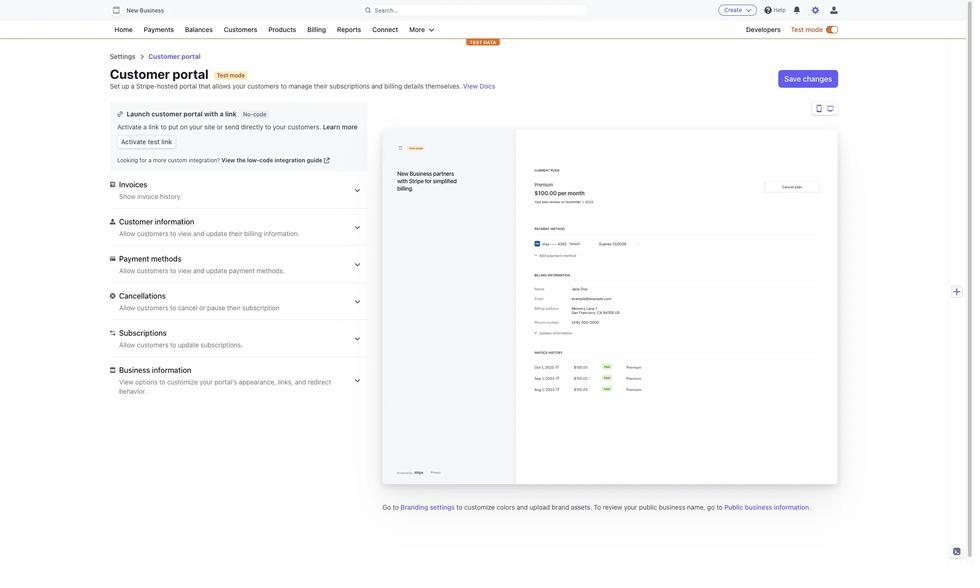 Task type: describe. For each thing, give the bounding box(es) containing it.
oct
[[535, 365, 541, 369]]

billing for billing
[[307, 26, 326, 33]]

partners
[[433, 170, 454, 177]]

privacy link
[[431, 471, 441, 475]]

to inside business information view options to customize your portal's appearance, links, and redirect behavior.
[[159, 378, 165, 386]]

customize for to
[[465, 503, 495, 511]]

0 horizontal spatial on
[[180, 123, 188, 131]]

manage
[[289, 82, 312, 90]]

premium inside premium $100.00 per month your plan renews on november 1, 2023 .
[[535, 182, 553, 187]]

test
[[148, 138, 160, 146]]

cancellations
[[119, 292, 166, 300]]

1 vertical spatial more
[[153, 157, 166, 164]]

your left site
[[189, 123, 203, 131]]

to inside payment methods allow customers to view and update payment methods.
[[170, 267, 176, 275]]

2023 for aug 1, 2023
[[546, 387, 555, 392]]

set
[[110, 82, 120, 90]]

name jane doe
[[535, 287, 588, 291]]

branding
[[401, 503, 428, 511]]

upload
[[530, 503, 550, 511]]

search…
[[375, 7, 398, 14]]

default
[[570, 242, 580, 245]]

test data
[[470, 39, 497, 45]]

settings
[[110, 52, 136, 60]]

powered
[[398, 471, 409, 475]]

with inside partners with stripe for simplified billing.
[[398, 178, 408, 184]]

activate test link
[[121, 138, 172, 146]]

memory
[[572, 306, 586, 311]]

2 vertical spatial mode
[[416, 146, 423, 150]]

go
[[383, 503, 391, 511]]

cancel plan
[[783, 185, 803, 189]]

settings link
[[110, 52, 136, 60]]

custom
[[168, 157, 187, 164]]

1 horizontal spatial .
[[810, 503, 811, 511]]

directly
[[241, 123, 264, 131]]

public business information link
[[725, 503, 810, 512]]

data
[[484, 39, 497, 45]]

0 vertical spatial method
[[551, 227, 565, 231]]

your left 'public'
[[624, 503, 638, 511]]

3 $100.00 paid premium from the top
[[574, 387, 642, 392]]

0 horizontal spatial with
[[204, 110, 218, 118]]

reports link
[[333, 24, 366, 35]]

us
[[615, 311, 620, 315]]

0 vertical spatial payment
[[547, 253, 562, 257]]

phone
[[535, 320, 546, 324]]

no-
[[243, 111, 253, 118]]

cancel
[[178, 304, 198, 312]]

email
[[535, 297, 544, 301]]

2023 for sep 1, 2023
[[546, 376, 555, 380]]

activate a link to put on your site or send directly to your customers. learn more
[[117, 123, 358, 131]]

2023 inside premium $100.00 per month your plan renews on november 1, 2023 .
[[586, 200, 593, 204]]

renews
[[550, 200, 561, 204]]

on inside premium $100.00 per month your plan renews on november 1, 2023 .
[[561, 200, 565, 204]]

methods
[[151, 255, 182, 263]]

1 vertical spatial business
[[410, 170, 432, 177]]

developers link
[[742, 24, 786, 35]]

ca
[[598, 311, 603, 315]]

jane
[[572, 287, 580, 291]]

history.
[[160, 193, 182, 200]]

premium $100.00 per month your plan renews on november 1, 2023 .
[[535, 182, 594, 204]]

(415)
[[572, 320, 581, 324]]

0 vertical spatial link
[[225, 110, 237, 118]]

customers inside cancellations allow customers to cancel or pause their subscription
[[137, 304, 169, 312]]

their inside cancellations allow customers to cancel or pause their subscription
[[227, 304, 241, 312]]

learn
[[323, 123, 340, 131]]

balances
[[185, 26, 213, 33]]

customers.
[[288, 123, 321, 131]]

new inside button
[[127, 7, 139, 14]]

reports
[[337, 26, 361, 33]]

links,
[[278, 378, 293, 386]]

customers link
[[219, 24, 262, 35]]

activate for activate a link to put on your site or send directly to your customers. learn more
[[117, 123, 142, 131]]

000-
[[582, 320, 590, 324]]

options
[[135, 378, 158, 386]]

customer
[[152, 110, 182, 118]]

phone number (415) 000-0000
[[535, 320, 599, 324]]

2023 for oct 1, 2023
[[546, 365, 554, 369]]

put
[[168, 123, 178, 131]]

12/2026
[[613, 242, 627, 246]]

launch
[[127, 110, 150, 118]]

their inside "test mode set up a stripe-hosted portal that allows your customers to manage their subscriptions and billing details themselves. view docs"
[[314, 82, 328, 90]]

billing.
[[398, 185, 414, 192]]

view for information
[[178, 230, 192, 238]]

1
[[596, 306, 598, 311]]

hosted
[[157, 82, 178, 90]]

3 paid from the top
[[605, 387, 610, 391]]

billing for billing address memory lane 1 san francisco, ca 94158 us
[[535, 306, 545, 311]]

oct 1, 2023
[[535, 365, 554, 369]]

customer portal
[[148, 52, 201, 60]]

2 $100.00 paid premium from the top
[[574, 376, 642, 380]]

customer for portal
[[148, 52, 180, 60]]

aug 1, 2023
[[535, 387, 555, 392]]

subscription
[[243, 304, 280, 312]]

1 vertical spatial view
[[222, 157, 235, 164]]

no-code
[[243, 111, 267, 118]]

a down launch
[[143, 123, 147, 131]]

to inside subscriptions allow customers to update subscriptions.
[[170, 341, 176, 349]]

view inside "test mode set up a stripe-hosted portal that allows your customers to manage their subscriptions and billing details themselves. view docs"
[[463, 82, 478, 90]]

and right colors
[[517, 503, 528, 511]]

the
[[237, 157, 246, 164]]

themselves.
[[426, 82, 462, 90]]

billing link
[[303, 24, 331, 35]]

appearance,
[[239, 378, 276, 386]]

simplified
[[433, 178, 457, 184]]

settings
[[430, 503, 455, 511]]

create button
[[719, 5, 757, 16]]

to
[[594, 503, 601, 511]]

connect link
[[368, 24, 403, 35]]

subscriptions
[[119, 329, 167, 337]]

information for business
[[152, 366, 191, 374]]

review
[[603, 503, 623, 511]]

update
[[540, 331, 552, 335]]

view for methods
[[178, 267, 192, 275]]

information for billing
[[548, 273, 571, 277]]

payment inside payment methods allow customers to view and update payment methods.
[[229, 267, 255, 275]]

powered by
[[398, 471, 413, 475]]

billing inside customer information allow customers to view and update their billing information.
[[244, 230, 262, 238]]

a inside "test mode set up a stripe-hosted portal that allows your customers to manage their subscriptions and billing details themselves. view docs"
[[131, 82, 135, 90]]

1 horizontal spatial new
[[398, 170, 409, 177]]

information for customer
[[155, 218, 194, 226]]

methods.
[[257, 267, 285, 275]]

new business button
[[110, 4, 173, 17]]

0 vertical spatial for
[[140, 157, 147, 164]]

payment method
[[535, 227, 565, 231]]

more
[[410, 26, 425, 33]]

payment for method
[[535, 227, 550, 231]]

products link
[[264, 24, 301, 35]]

customers inside "test mode set up a stripe-hosted portal that allows your customers to manage their subscriptions and billing details themselves. view docs"
[[248, 82, 279, 90]]

allow inside subscriptions allow customers to update subscriptions.
[[119, 341, 135, 349]]

allow inside customer information allow customers to view and update their billing information.
[[119, 230, 135, 238]]

number
[[546, 320, 559, 324]]

new business inside button
[[127, 7, 164, 14]]

site
[[204, 123, 215, 131]]

billing inside "test mode set up a stripe-hosted portal that allows your customers to manage their subscriptions and billing details themselves. view docs"
[[385, 82, 402, 90]]

1, for oct 1, 2023
[[542, 365, 545, 369]]

visa
[[542, 242, 549, 246]]

invoice history
[[535, 351, 563, 355]]

to inside customer information allow customers to view and update their billing information.
[[170, 230, 176, 238]]



Task type: locate. For each thing, give the bounding box(es) containing it.
branding settings link
[[401, 503, 455, 512]]

1 business from the left
[[659, 503, 686, 511]]

plan right current
[[551, 168, 560, 172]]

link inside button
[[161, 138, 172, 146]]

new business up stripe
[[398, 170, 432, 177]]

0 vertical spatial their
[[314, 82, 328, 90]]

sep
[[535, 376, 541, 380]]

business information view options to customize your portal's appearance, links, and redirect behavior.
[[119, 366, 331, 395]]

information inside business information view options to customize your portal's appearance, links, and redirect behavior.
[[152, 366, 191, 374]]

0 vertical spatial view
[[178, 230, 192, 238]]

1 horizontal spatial more
[[342, 123, 358, 131]]

code
[[253, 111, 267, 118], [260, 157, 273, 164]]

0 vertical spatial plan
[[551, 168, 560, 172]]

customers inside customer information allow customers to view and update their billing information.
[[137, 230, 169, 238]]

for right stripe
[[425, 178, 432, 184]]

your right allows
[[233, 82, 246, 90]]

portal inside "test mode set up a stripe-hosted portal that allows your customers to manage their subscriptions and billing details themselves. view docs"
[[180, 82, 197, 90]]

1 vertical spatial customer
[[119, 218, 153, 226]]

invoices show invoice history.
[[119, 180, 182, 200]]

method
[[551, 227, 565, 231], [563, 253, 577, 257]]

payment left methods.
[[229, 267, 255, 275]]

1 vertical spatial new business
[[398, 170, 432, 177]]

2 horizontal spatial link
[[225, 110, 237, 118]]

0 vertical spatial more
[[342, 123, 358, 131]]

1 vertical spatial method
[[563, 253, 577, 257]]

2 vertical spatial billing
[[535, 306, 545, 311]]

billing left 'information.'
[[244, 230, 262, 238]]

1 vertical spatial on
[[561, 200, 565, 204]]

business up stripe
[[410, 170, 432, 177]]

your left portal's
[[200, 378, 213, 386]]

your inside "test mode set up a stripe-hosted portal that allows your customers to manage their subscriptions and billing details themselves. view docs"
[[233, 82, 246, 90]]

new up billing.
[[398, 170, 409, 177]]

customers inside subscriptions allow customers to update subscriptions.
[[137, 341, 169, 349]]

update inside subscriptions allow customers to update subscriptions.
[[178, 341, 199, 349]]

billing down email
[[535, 306, 545, 311]]

and
[[372, 82, 383, 90], [193, 230, 205, 238], [193, 267, 205, 275], [295, 378, 306, 386], [517, 503, 528, 511]]

view the low-code integration guide link
[[220, 157, 330, 164]]

2023 up sep 1, 2023 link
[[546, 365, 554, 369]]

customers down methods
[[137, 267, 169, 275]]

2023 down oct 1, 2023 "link"
[[546, 376, 555, 380]]

notifications image
[[794, 6, 801, 14]]

2 vertical spatial $100.00 paid premium
[[574, 387, 642, 392]]

and up payment methods allow customers to view and update payment methods.
[[193, 230, 205, 238]]

lane
[[587, 306, 595, 311]]

partners with stripe for simplified billing.
[[398, 170, 457, 192]]

billing up name
[[535, 273, 547, 277]]

$100.00 up your at top right
[[535, 190, 557, 196]]

on right put
[[180, 123, 188, 131]]

sep 1, 2023
[[535, 376, 555, 380]]

and inside business information view options to customize your portal's appearance, links, and redirect behavior.
[[295, 378, 306, 386]]

customer down show
[[119, 218, 153, 226]]

0 vertical spatial customize
[[167, 378, 198, 386]]

Search… search field
[[360, 4, 588, 16]]

activate down launch
[[117, 123, 142, 131]]

business inside business information view options to customize your portal's appearance, links, and redirect behavior.
[[119, 366, 150, 374]]

3 allow from the top
[[119, 304, 135, 312]]

payment
[[547, 253, 562, 257], [229, 267, 255, 275]]

2 horizontal spatial view
[[463, 82, 478, 90]]

test mode set up a stripe-hosted portal that allows your customers to manage their subscriptions and billing details themselves. view docs
[[110, 72, 496, 90]]

0 vertical spatial mode
[[806, 26, 823, 33]]

method up visa •••• 4242 default
[[551, 227, 565, 231]]

add
[[540, 253, 546, 257]]

0 horizontal spatial new business
[[127, 7, 164, 14]]

go
[[708, 503, 715, 511]]

2 allow from the top
[[119, 267, 135, 275]]

or left pause
[[199, 304, 206, 312]]

0000
[[590, 320, 599, 324]]

test up allows
[[217, 72, 228, 79]]

1, right november
[[582, 200, 585, 204]]

0 horizontal spatial or
[[199, 304, 206, 312]]

$100.00 right aug 1, 2023 link
[[574, 387, 588, 392]]

doe
[[581, 287, 588, 291]]

home link
[[110, 24, 137, 35]]

0 horizontal spatial view
[[119, 378, 134, 386]]

business up 'payments'
[[140, 7, 164, 14]]

or inside cancellations allow customers to cancel or pause their subscription
[[199, 304, 206, 312]]

your inside business information view options to customize your portal's appearance, links, and redirect behavior.
[[200, 378, 213, 386]]

stripe-
[[136, 82, 157, 90]]

0 vertical spatial or
[[217, 123, 223, 131]]

0 horizontal spatial mode
[[230, 72, 245, 79]]

test down notifications image
[[791, 26, 804, 33]]

1 horizontal spatial view
[[222, 157, 235, 164]]

1, inside "link"
[[542, 365, 545, 369]]

2 horizontal spatial mode
[[806, 26, 823, 33]]

francisco,
[[579, 311, 597, 315]]

and right 'links,'
[[295, 378, 306, 386]]

2 horizontal spatial test
[[791, 26, 804, 33]]

update left the subscriptions.
[[178, 341, 199, 349]]

1 horizontal spatial test mode
[[791, 26, 823, 33]]

. inside premium $100.00 per month your plan renews on november 1, 2023 .
[[593, 200, 594, 204]]

0 vertical spatial billing
[[385, 82, 402, 90]]

2 vertical spatial update
[[178, 341, 199, 349]]

go to branding settings to customize colors and upload brand assets. to review your public business name, go to public business information .
[[383, 503, 811, 511]]

to inside "test mode set up a stripe-hosted portal that allows your customers to manage their subscriptions and billing details themselves. view docs"
[[281, 82, 287, 90]]

1 $100.00 paid premium from the top
[[574, 365, 642, 369]]

allow down subscriptions
[[119, 341, 135, 349]]

2 vertical spatial paid
[[605, 387, 610, 391]]

2 vertical spatial their
[[227, 304, 241, 312]]

link up test in the left of the page
[[149, 123, 159, 131]]

allow inside cancellations allow customers to cancel or pause their subscription
[[119, 304, 135, 312]]

0 horizontal spatial link
[[149, 123, 159, 131]]

plan inside premium $100.00 per month your plan renews on november 1, 2023 .
[[543, 200, 549, 204]]

to inside cancellations allow customers to cancel or pause their subscription
[[170, 304, 176, 312]]

customers up no-code
[[248, 82, 279, 90]]

0 horizontal spatial .
[[593, 200, 594, 204]]

plan right your at top right
[[543, 200, 549, 204]]

2023 right november
[[586, 200, 593, 204]]

month
[[568, 190, 585, 196]]

and right subscriptions
[[372, 82, 383, 90]]

activate
[[117, 123, 142, 131], [121, 138, 146, 146]]

view left the
[[222, 157, 235, 164]]

home
[[115, 26, 133, 33]]

test mode down notifications image
[[791, 26, 823, 33]]

customer inside customer information allow customers to view and update their billing information.
[[119, 218, 153, 226]]

1 vertical spatial their
[[229, 230, 243, 238]]

1 vertical spatial view
[[178, 267, 192, 275]]

save changes button
[[779, 71, 838, 87]]

details
[[404, 82, 424, 90]]

customers down subscriptions
[[137, 341, 169, 349]]

0 vertical spatial payment
[[535, 227, 550, 231]]

payment up the visa
[[535, 227, 550, 231]]

customize for information
[[167, 378, 198, 386]]

0 horizontal spatial new
[[127, 7, 139, 14]]

developers
[[747, 26, 781, 33]]

update inside payment methods allow customers to view and update payment methods.
[[206, 267, 227, 275]]

current plan
[[535, 168, 560, 172]]

information inside button
[[553, 331, 573, 335]]

information inside customer information allow customers to view and update their billing information.
[[155, 218, 194, 226]]

test inside "test mode set up a stripe-hosted portal that allows your customers to manage their subscriptions and billing details themselves. view docs"
[[217, 72, 228, 79]]

changes
[[803, 75, 833, 83]]

1 vertical spatial payment
[[229, 267, 255, 275]]

invoices
[[119, 180, 147, 189]]

customize left colors
[[465, 503, 495, 511]]

2 vertical spatial portal
[[184, 110, 203, 118]]

and up cancellations allow customers to cancel or pause their subscription on the left of the page
[[193, 267, 205, 275]]

Search… text field
[[360, 4, 588, 16]]

activate up looking
[[121, 138, 146, 146]]

1, right the oct
[[542, 365, 545, 369]]

customer information allow customers to view and update their billing information.
[[119, 218, 300, 238]]

1 horizontal spatial or
[[217, 123, 223, 131]]

view inside customer information allow customers to view and update their billing information.
[[178, 230, 192, 238]]

a down activate test link button
[[148, 157, 152, 164]]

more left custom
[[153, 157, 166, 164]]

0 horizontal spatial payment
[[229, 267, 255, 275]]

add payment method link
[[535, 253, 577, 258]]

0 vertical spatial customer
[[148, 52, 180, 60]]

0 horizontal spatial billing
[[244, 230, 262, 238]]

0 vertical spatial test mode
[[791, 26, 823, 33]]

1 horizontal spatial on
[[561, 200, 565, 204]]

that
[[199, 82, 211, 90]]

1 horizontal spatial mode
[[416, 146, 423, 150]]

1 horizontal spatial with
[[398, 178, 408, 184]]

allow down show
[[119, 230, 135, 238]]

0 horizontal spatial customize
[[167, 378, 198, 386]]

customize right options
[[167, 378, 198, 386]]

94158
[[603, 311, 614, 315]]

activate for activate test link
[[121, 138, 146, 146]]

0 horizontal spatial for
[[140, 157, 147, 164]]

2023 down sep 1, 2023 link
[[546, 387, 555, 392]]

new business up 'payments'
[[127, 7, 164, 14]]

new up home
[[127, 7, 139, 14]]

payment for methods
[[119, 255, 149, 263]]

1 horizontal spatial payment
[[535, 227, 550, 231]]

1 vertical spatial portal
[[180, 82, 197, 90]]

show
[[119, 193, 136, 200]]

customer for information
[[119, 218, 153, 226]]

payment down ••••
[[547, 253, 562, 257]]

1 vertical spatial .
[[810, 503, 811, 511]]

customers up methods
[[137, 230, 169, 238]]

business up options
[[119, 366, 150, 374]]

update for methods
[[206, 267, 227, 275]]

$100.00 right sep 1, 2023 link
[[574, 376, 588, 380]]

2 vertical spatial view
[[119, 378, 134, 386]]

1 horizontal spatial payment
[[547, 253, 562, 257]]

payments link
[[139, 24, 179, 35]]

sep 1, 2023 link
[[535, 376, 560, 381]]

integration?
[[189, 157, 220, 164]]

1 vertical spatial activate
[[121, 138, 146, 146]]

on right the renews
[[561, 200, 565, 204]]

portal right customer
[[184, 110, 203, 118]]

plan for current plan
[[551, 168, 560, 172]]

1 vertical spatial update
[[206, 267, 227, 275]]

4 allow from the top
[[119, 341, 135, 349]]

customer down payments "link"
[[148, 52, 180, 60]]

test mode up stripe
[[409, 146, 423, 150]]

customers
[[248, 82, 279, 90], [137, 230, 169, 238], [137, 267, 169, 275], [137, 304, 169, 312], [137, 341, 169, 349]]

their right manage
[[314, 82, 328, 90]]

billing inside billing address memory lane 1 san francisco, ca 94158 us
[[535, 306, 545, 311]]

1 horizontal spatial billing
[[385, 82, 402, 90]]

email example@example.com
[[535, 297, 612, 301]]

1 vertical spatial for
[[425, 178, 432, 184]]

view left the docs
[[463, 82, 478, 90]]

view inside business information view options to customize your portal's appearance, links, and redirect behavior.
[[119, 378, 134, 386]]

billing left the details
[[385, 82, 402, 90]]

0 vertical spatial code
[[253, 111, 267, 118]]

add payment method
[[540, 253, 577, 257]]

payment left methods
[[119, 255, 149, 263]]

view up methods
[[178, 230, 192, 238]]

0 vertical spatial view
[[463, 82, 478, 90]]

1 view from the top
[[178, 230, 192, 238]]

billing left reports
[[307, 26, 326, 33]]

cancel plan link
[[766, 182, 820, 192]]

their
[[314, 82, 328, 90], [229, 230, 243, 238], [227, 304, 241, 312]]

more
[[342, 123, 358, 131], [153, 157, 166, 164]]

customers down cancellations
[[137, 304, 169, 312]]

$100.00
[[535, 190, 557, 196], [574, 365, 588, 369], [574, 376, 588, 380], [574, 387, 588, 392]]

aug 1, 2023 link
[[535, 387, 560, 392]]

portal down balances link
[[182, 52, 201, 60]]

0 vertical spatial with
[[204, 110, 218, 118]]

1 paid from the top
[[605, 365, 610, 368]]

0 vertical spatial test
[[791, 26, 804, 33]]

colors
[[497, 503, 515, 511]]

activate inside button
[[121, 138, 146, 146]]

their right pause
[[227, 304, 241, 312]]

and inside "test mode set up a stripe-hosted portal that allows your customers to manage their subscriptions and billing details themselves. view docs"
[[372, 82, 383, 90]]

view down methods
[[178, 267, 192, 275]]

1 horizontal spatial new business
[[398, 170, 432, 177]]

$100.00 right oct 1, 2023 "link"
[[574, 365, 588, 369]]

allow inside payment methods allow customers to view and update payment methods.
[[119, 267, 135, 275]]

1 vertical spatial code
[[260, 157, 273, 164]]

0 horizontal spatial payment
[[119, 255, 149, 263]]

test
[[470, 39, 483, 45]]

1 allow from the top
[[119, 230, 135, 238]]

0 vertical spatial $100.00 paid premium
[[574, 365, 642, 369]]

1, inside premium $100.00 per month your plan renews on november 1, 2023 .
[[582, 200, 585, 204]]

mode inside "test mode set up a stripe-hosted portal that allows your customers to manage their subscriptions and billing details themselves. view docs"
[[230, 72, 245, 79]]

public
[[725, 503, 744, 511]]

1, for sep 1, 2023
[[542, 376, 545, 380]]

.
[[593, 200, 594, 204], [810, 503, 811, 511]]

link right test in the left of the page
[[161, 138, 172, 146]]

pause
[[207, 304, 225, 312]]

test
[[791, 26, 804, 33], [217, 72, 228, 79], [409, 146, 415, 150]]

1 vertical spatial paid
[[605, 376, 610, 379]]

information.
[[264, 230, 300, 238]]

paid
[[605, 365, 610, 368], [605, 376, 610, 379], [605, 387, 610, 391]]

2 business from the left
[[745, 503, 773, 511]]

2 horizontal spatial plan
[[795, 185, 803, 189]]

link for test
[[161, 138, 172, 146]]

0 vertical spatial .
[[593, 200, 594, 204]]

1 vertical spatial test
[[217, 72, 228, 79]]

looking
[[117, 157, 138, 164]]

$100.00 inside premium $100.00 per month your plan renews on november 1, 2023 .
[[535, 190, 557, 196]]

with up site
[[204, 110, 218, 118]]

save
[[785, 75, 802, 83]]

your
[[535, 200, 542, 204]]

business inside button
[[140, 7, 164, 14]]

2 vertical spatial link
[[161, 138, 172, 146]]

0 vertical spatial business
[[140, 7, 164, 14]]

2 view from the top
[[178, 267, 192, 275]]

name,
[[688, 503, 706, 511]]

per
[[558, 190, 567, 196]]

payment methods allow customers to view and update payment methods.
[[119, 255, 285, 275]]

1 horizontal spatial for
[[425, 178, 432, 184]]

link for a
[[149, 123, 159, 131]]

send
[[225, 123, 239, 131]]

1, right 'sep'
[[542, 376, 545, 380]]

0 vertical spatial new business
[[127, 7, 164, 14]]

2 paid from the top
[[605, 376, 610, 379]]

1 vertical spatial test mode
[[409, 146, 423, 150]]

1 vertical spatial link
[[149, 123, 159, 131]]

allow up cancellations
[[119, 267, 135, 275]]

1, right aug
[[542, 387, 545, 392]]

update inside customer information allow customers to view and update their billing information.
[[206, 230, 227, 238]]

their up payment methods allow customers to view and update payment methods.
[[229, 230, 243, 238]]

save changes
[[785, 75, 833, 83]]

payment inside payment methods allow customers to view and update payment methods.
[[119, 255, 149, 263]]

customers inside payment methods allow customers to view and update payment methods.
[[137, 267, 169, 275]]

more right learn
[[342, 123, 358, 131]]

plan for cancel plan
[[795, 185, 803, 189]]

billing for billing information
[[535, 273, 547, 277]]

2 vertical spatial test
[[409, 146, 415, 150]]

$100.00 paid premium
[[574, 365, 642, 369], [574, 376, 642, 380], [574, 387, 642, 392]]

test up stripe
[[409, 146, 415, 150]]

1 horizontal spatial customize
[[465, 503, 495, 511]]

method down default
[[563, 253, 577, 257]]

1 horizontal spatial business
[[745, 503, 773, 511]]

update up cancellations allow customers to cancel or pause their subscription on the left of the page
[[206, 267, 227, 275]]

learn more link
[[323, 122, 358, 132]]

update up payment methods allow customers to view and update payment methods.
[[206, 230, 227, 238]]

privacy
[[431, 471, 441, 474]]

allow down cancellations
[[119, 304, 135, 312]]

your left customers.
[[273, 123, 286, 131]]

a up the activate a link to put on your site or send directly to your customers. learn more
[[220, 110, 224, 118]]

update information button
[[535, 330, 573, 336]]

4242
[[558, 242, 567, 246]]

low-
[[247, 157, 260, 164]]

and inside payment methods allow customers to view and update payment methods.
[[193, 267, 205, 275]]

0 horizontal spatial more
[[153, 157, 166, 164]]

and inside customer information allow customers to view and update their billing information.
[[193, 230, 205, 238]]

1 vertical spatial billing
[[244, 230, 262, 238]]

for right looking
[[140, 157, 147, 164]]

customize inside business information view options to customize your portal's appearance, links, and redirect behavior.
[[167, 378, 198, 386]]

link up send
[[225, 110, 237, 118]]

new business
[[127, 7, 164, 14], [398, 170, 432, 177]]

view inside payment methods allow customers to view and update payment methods.
[[178, 267, 192, 275]]

2023 inside "link"
[[546, 365, 554, 369]]

stripe image
[[415, 471, 424, 475]]

for inside partners with stripe for simplified billing.
[[425, 178, 432, 184]]

aug
[[535, 387, 541, 392]]

code left the integration
[[260, 157, 273, 164]]

0 horizontal spatial test mode
[[409, 146, 423, 150]]

with up billing.
[[398, 178, 408, 184]]

view up behavior.
[[119, 378, 134, 386]]

update for information
[[206, 230, 227, 238]]

0 vertical spatial new
[[127, 7, 139, 14]]

0 vertical spatial billing
[[307, 26, 326, 33]]

public
[[639, 503, 658, 511]]

plan right cancel
[[795, 185, 803, 189]]

0 vertical spatial portal
[[182, 52, 201, 60]]

portal left that
[[180, 82, 197, 90]]

portal
[[182, 52, 201, 60], [180, 82, 197, 90], [184, 110, 203, 118]]

premium
[[535, 182, 553, 187], [627, 365, 642, 369], [627, 376, 642, 380], [627, 387, 642, 392]]

their inside customer information allow customers to view and update their billing information.
[[229, 230, 243, 238]]

1 horizontal spatial plan
[[551, 168, 560, 172]]

oct 1, 2023 link
[[535, 364, 560, 370]]

1 vertical spatial $100.00 paid premium
[[574, 376, 642, 380]]

billing information
[[535, 273, 571, 277]]

1, for aug 1, 2023
[[542, 387, 545, 392]]

1 horizontal spatial link
[[161, 138, 172, 146]]

connect
[[372, 26, 398, 33]]

history
[[549, 351, 563, 355]]

a right up on the left top of page
[[131, 82, 135, 90]]

1 vertical spatial or
[[199, 304, 206, 312]]

code up directly
[[253, 111, 267, 118]]

information for update
[[553, 331, 573, 335]]

0 vertical spatial on
[[180, 123, 188, 131]]

or right site
[[217, 123, 223, 131]]

1 vertical spatial new
[[398, 170, 409, 177]]

allow
[[119, 230, 135, 238], [119, 267, 135, 275], [119, 304, 135, 312], [119, 341, 135, 349]]

2 vertical spatial business
[[119, 366, 150, 374]]

1 vertical spatial billing
[[535, 273, 547, 277]]



Task type: vqa. For each thing, say whether or not it's contained in the screenshot.
Add
yes



